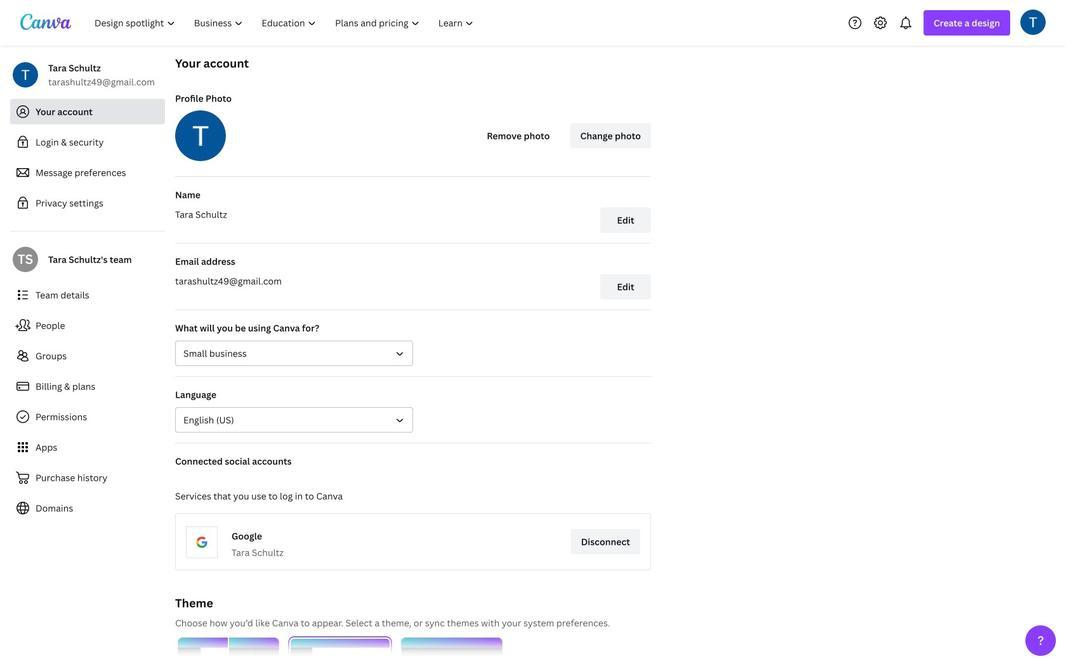Task type: describe. For each thing, give the bounding box(es) containing it.
tara schultz image
[[1020, 9, 1046, 35]]

Language: English (US) button
[[175, 407, 413, 433]]

tara schultz's team image
[[13, 247, 38, 272]]



Task type: locate. For each thing, give the bounding box(es) containing it.
top level navigation element
[[86, 10, 484, 36]]

None button
[[175, 341, 413, 366], [178, 638, 279, 666], [289, 638, 391, 666], [401, 638, 503, 666], [175, 341, 413, 366], [178, 638, 279, 666], [289, 638, 391, 666], [401, 638, 503, 666]]

tara schultz's team element
[[13, 247, 38, 272]]



Task type: vqa. For each thing, say whether or not it's contained in the screenshot.
Tara Schultz icon
yes



